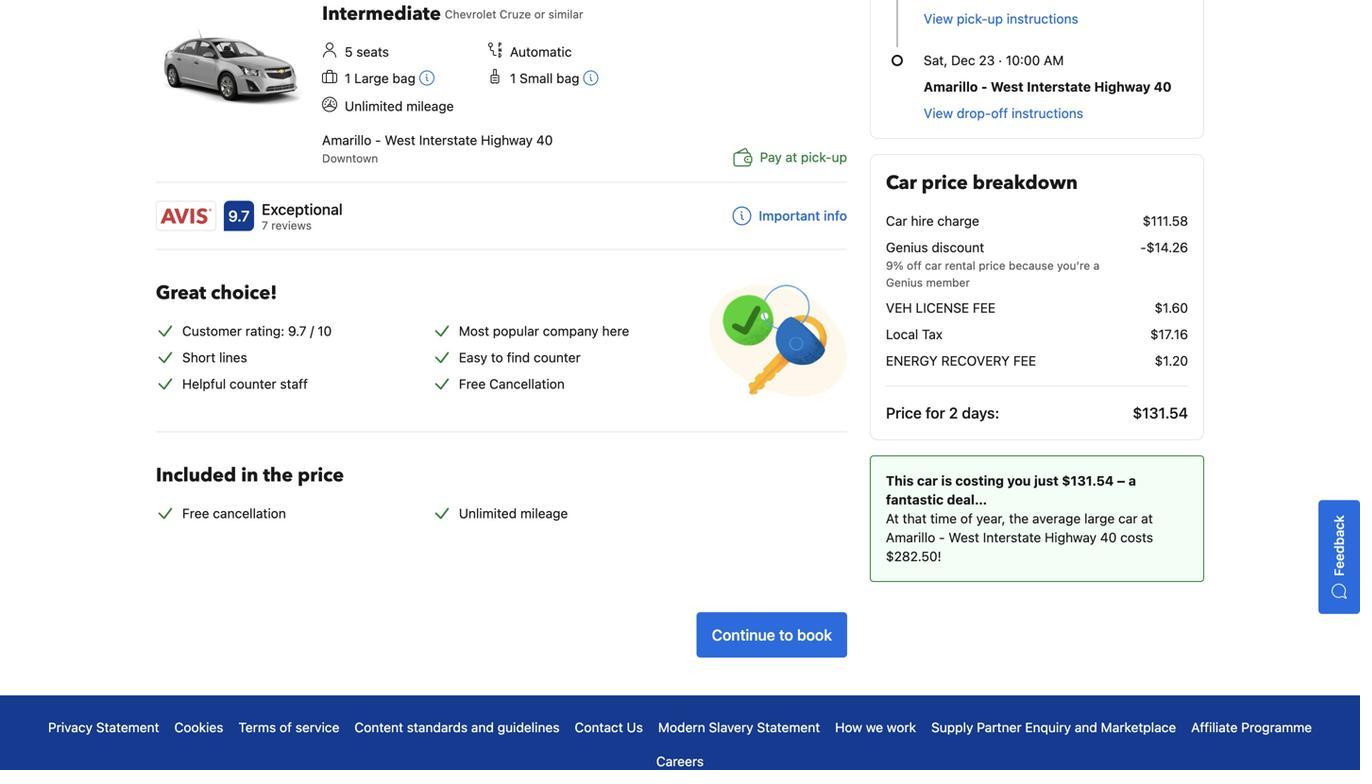 Task type: vqa. For each thing, say whether or not it's contained in the screenshot.
Phoenix Sky Harbor International Airport: 346 cars available
no



Task type: describe. For each thing, give the bounding box(es) containing it.
costs
[[1121, 530, 1154, 545]]

content standards and guidelines link
[[355, 718, 560, 737]]

5 seats
[[345, 44, 389, 60]]

careers link
[[657, 752, 704, 770]]

1 for 1 large bag
[[345, 70, 351, 86]]

40 for amarillo - west interstate highway 40
[[1154, 79, 1172, 94]]

privacy
[[48, 720, 93, 735]]

customer
[[182, 323, 242, 339]]

free cancellation
[[182, 505, 286, 521]]

exceptional
[[262, 200, 343, 218]]

footer containing privacy statement
[[0, 695, 1361, 770]]

to for book
[[779, 626, 794, 644]]

view for view drop-off instructions
[[924, 105, 954, 121]]

price for 2 days:
[[886, 404, 1000, 422]]

off inside genius discount 9% off car rental price because you're a genius member
[[907, 259, 922, 272]]

view pick-up instructions
[[924, 11, 1079, 26]]

marketplace
[[1101, 720, 1177, 735]]

the inside this car is costing you just $131.54 – a fantastic deal… at that time of year, the average large car at amarillo - west interstate highway 40 costs $282.50!
[[1009, 511, 1029, 526]]

unlimited mileage inside product card group
[[345, 98, 454, 114]]

dec
[[952, 52, 976, 68]]

40 for amarillo - west interstate highway 40 downtown
[[537, 132, 553, 148]]

energy
[[886, 353, 938, 369]]

hire
[[911, 213, 934, 229]]

easy
[[459, 349, 488, 365]]

1 horizontal spatial counter
[[534, 349, 581, 365]]

–
[[1118, 473, 1126, 489]]

great choice!
[[156, 280, 277, 306]]

highway inside this car is costing you just $131.54 – a fantastic deal… at that time of year, the average large car at amarillo - west interstate highway 40 costs $282.50!
[[1045, 530, 1097, 545]]

0 horizontal spatial price
[[298, 462, 344, 488]]

a inside genius discount 9% off car rental price because you're a genius member
[[1094, 259, 1100, 272]]

amarillo inside this car is costing you just $131.54 – a fantastic deal… at that time of year, the average large car at amarillo - west interstate highway 40 costs $282.50!
[[886, 530, 936, 545]]

most
[[459, 323, 490, 339]]

1 vertical spatial car
[[917, 473, 938, 489]]

energy recovery fee
[[886, 353, 1037, 369]]

similar
[[549, 8, 583, 21]]

1 horizontal spatial mileage
[[521, 505, 568, 521]]

breakdown
[[973, 170, 1078, 196]]

enquiry
[[1026, 720, 1072, 735]]

bag for 1 large bag
[[393, 70, 416, 86]]

cancellation
[[213, 505, 286, 521]]

amarillo for amarillo - west interstate highway 40
[[924, 79, 978, 94]]

staff
[[280, 376, 308, 391]]

intermediate
[[322, 1, 441, 27]]

small
[[520, 70, 553, 86]]

west for amarillo - west interstate highway 40 downtown
[[385, 132, 416, 148]]

that
[[903, 511, 927, 526]]

customer rating 9.7 exceptional element
[[262, 198, 343, 220]]

amarillo for amarillo - west interstate highway 40 downtown
[[322, 132, 372, 148]]

1 small bag
[[510, 70, 580, 86]]

cookies
[[174, 720, 223, 735]]

10
[[318, 323, 332, 339]]

seats
[[356, 44, 389, 60]]

40 inside this car is costing you just $131.54 – a fantastic deal… at that time of year, the average large car at amarillo - west interstate highway 40 costs $282.50!
[[1101, 530, 1117, 545]]

view drop-off instructions button
[[924, 104, 1084, 123]]

up inside product card group
[[832, 149, 848, 165]]

car inside genius discount 9% off car rental price because you're a genius member
[[925, 259, 942, 272]]

interstate for amarillo - west interstate highway 40 downtown
[[419, 132, 477, 148]]

lines
[[219, 349, 247, 365]]

- down $111.58
[[1141, 240, 1147, 255]]

guidelines
[[498, 720, 560, 735]]

work
[[887, 720, 917, 735]]

partner
[[977, 720, 1022, 735]]

-$14.26
[[1141, 240, 1189, 255]]

this car is costing you just $131.54 – a fantastic deal… at that time of year, the average large car at amarillo - west interstate highway 40 costs $282.50!
[[886, 473, 1154, 564]]

rental
[[945, 259, 976, 272]]

2
[[949, 404, 958, 422]]

of inside footer
[[280, 720, 292, 735]]

programme
[[1242, 720, 1313, 735]]

info
[[824, 208, 848, 223]]

great
[[156, 280, 206, 306]]

slavery
[[709, 720, 754, 735]]

2 vertical spatial car
[[1119, 511, 1138, 526]]

at inside this car is costing you just $131.54 – a fantastic deal… at that time of year, the average large car at amarillo - west interstate highway 40 costs $282.50!
[[1142, 511, 1153, 526]]

7
[[262, 219, 268, 232]]

price inside genius discount 9% off car rental price because you're a genius member
[[979, 259, 1006, 272]]

supply partner enquiry and marketplace link
[[932, 718, 1177, 737]]

continue to book link
[[697, 612, 848, 658]]

automatic
[[510, 44, 572, 60]]

1 statement from the left
[[96, 720, 159, 735]]

or
[[534, 8, 545, 21]]

contact us link
[[575, 718, 643, 737]]

west inside this car is costing you just $131.54 – a fantastic deal… at that time of year, the average large car at amarillo - west interstate highway 40 costs $282.50!
[[949, 530, 980, 545]]

1 large bag
[[345, 70, 416, 86]]

and inside supply partner enquiry and marketplace link
[[1075, 720, 1098, 735]]

/
[[310, 323, 314, 339]]

23
[[979, 52, 995, 68]]

off inside "button"
[[991, 105, 1008, 121]]

content standards and guidelines
[[355, 720, 560, 735]]

average
[[1033, 511, 1081, 526]]

·
[[999, 52, 1003, 68]]

$14.26
[[1147, 240, 1189, 255]]

you're
[[1057, 259, 1091, 272]]

car price breakdown
[[886, 170, 1078, 196]]

of inside this car is costing you just $131.54 – a fantastic deal… at that time of year, the average large car at amarillo - west interstate highway 40 costs $282.50!
[[961, 511, 973, 526]]

free for free cancellation
[[459, 376, 486, 391]]

cruze
[[500, 8, 531, 21]]

short lines
[[182, 349, 247, 365]]

5
[[345, 44, 353, 60]]

pay at pick-up
[[760, 149, 848, 165]]

for
[[926, 404, 946, 422]]

instructions for view drop-off instructions
[[1012, 105, 1084, 121]]

this
[[886, 473, 914, 489]]

affiliate programme link
[[1192, 718, 1313, 737]]

modern slavery statement link
[[658, 718, 820, 737]]

interstate for amarillo - west interstate highway 40
[[1027, 79, 1091, 94]]



Task type: locate. For each thing, give the bounding box(es) containing it.
genius down 9%
[[886, 276, 923, 289]]

view for view pick-up instructions
[[924, 11, 954, 26]]

0 horizontal spatial free
[[182, 505, 209, 521]]

0 horizontal spatial statement
[[96, 720, 159, 735]]

2 1 from the left
[[510, 70, 516, 86]]

supplied by rc - avis image
[[157, 202, 215, 230]]

off down ·
[[991, 105, 1008, 121]]

recovery
[[942, 353, 1010, 369]]

year,
[[977, 511, 1006, 526]]

view left drop-
[[924, 105, 954, 121]]

car up hire
[[886, 170, 917, 196]]

1 horizontal spatial fee
[[1014, 353, 1037, 369]]

amarillo down dec
[[924, 79, 978, 94]]

bag right the large
[[393, 70, 416, 86]]

2 vertical spatial price
[[298, 462, 344, 488]]

2 vertical spatial highway
[[1045, 530, 1097, 545]]

large
[[1085, 511, 1115, 526]]

40 inside amarillo - west interstate highway 40 downtown
[[537, 132, 553, 148]]

instructions inside "button"
[[1012, 105, 1084, 121]]

feedback button
[[1319, 500, 1361, 614]]

statement right slavery
[[757, 720, 820, 735]]

pick- up dec
[[957, 11, 988, 26]]

0 horizontal spatial 40
[[537, 132, 553, 148]]

genius up 9%
[[886, 240, 929, 255]]

1 horizontal spatial 1
[[510, 70, 516, 86]]

mileage inside product card group
[[406, 98, 454, 114]]

1 bag from the left
[[393, 70, 416, 86]]

1 vertical spatial unlimited
[[459, 505, 517, 521]]

view up sat,
[[924, 11, 954, 26]]

9.7 left 7
[[228, 207, 250, 225]]

of down deal…
[[961, 511, 973, 526]]

car up member
[[925, 259, 942, 272]]

2 view from the top
[[924, 105, 954, 121]]

0 horizontal spatial west
[[385, 132, 416, 148]]

1 vertical spatial genius
[[886, 276, 923, 289]]

local
[[886, 326, 919, 342]]

affiliate
[[1192, 720, 1238, 735]]

company
[[543, 323, 599, 339]]

1 vertical spatial interstate
[[419, 132, 477, 148]]

and right standards
[[471, 720, 494, 735]]

highway inside amarillo - west interstate highway 40 downtown
[[481, 132, 533, 148]]

0 horizontal spatial off
[[907, 259, 922, 272]]

$1.20
[[1155, 353, 1189, 369]]

view
[[924, 11, 954, 26], [924, 105, 954, 121]]

amarillo
[[924, 79, 978, 94], [322, 132, 372, 148], [886, 530, 936, 545]]

continue
[[712, 626, 776, 644]]

1 vertical spatial mileage
[[521, 505, 568, 521]]

1 horizontal spatial and
[[1075, 720, 1098, 735]]

modern
[[658, 720, 706, 735]]

9.7 element
[[224, 201, 254, 231]]

$131.54 down $1.20
[[1133, 404, 1189, 422]]

standards
[[407, 720, 468, 735]]

2 vertical spatial interstate
[[983, 530, 1042, 545]]

amarillo - west interstate highway 40
[[924, 79, 1172, 94]]

- inside amarillo - west interstate highway 40 downtown
[[375, 132, 381, 148]]

1 vertical spatial counter
[[230, 376, 277, 391]]

a right –
[[1129, 473, 1137, 489]]

important info button
[[733, 206, 848, 225]]

0 vertical spatial of
[[961, 511, 973, 526]]

amarillo - west interstate highway 40 downtown
[[322, 132, 553, 165]]

veh license fee
[[886, 300, 996, 316]]

pick- inside button
[[957, 11, 988, 26]]

free down included
[[182, 505, 209, 521]]

genius
[[886, 240, 929, 255], [886, 276, 923, 289]]

counter down most popular company here
[[534, 349, 581, 365]]

1 horizontal spatial $131.54
[[1133, 404, 1189, 422]]

important info
[[759, 208, 848, 223]]

0 horizontal spatial up
[[832, 149, 848, 165]]

am
[[1044, 52, 1064, 68]]

0 vertical spatial price
[[922, 170, 968, 196]]

bag for 1 small bag
[[557, 70, 580, 86]]

most popular company here
[[459, 323, 630, 339]]

book
[[797, 626, 832, 644]]

0 vertical spatial 9.7
[[228, 207, 250, 225]]

affiliate programme
[[1192, 720, 1313, 735]]

free down the easy in the top of the page
[[459, 376, 486, 391]]

large
[[354, 70, 389, 86]]

feedback
[[1332, 515, 1347, 576]]

at right pay
[[786, 149, 798, 165]]

counter
[[534, 349, 581, 365], [230, 376, 277, 391]]

0 vertical spatial off
[[991, 105, 1008, 121]]

fee right license
[[973, 300, 996, 316]]

terms of service
[[239, 720, 340, 735]]

9.7
[[228, 207, 250, 225], [288, 323, 307, 339]]

price
[[886, 404, 922, 422]]

car hire charge
[[886, 213, 980, 229]]

supply
[[932, 720, 974, 735]]

0 horizontal spatial a
[[1094, 259, 1100, 272]]

2 and from the left
[[1075, 720, 1098, 735]]

costing
[[956, 473, 1004, 489]]

1 vertical spatial pick-
[[801, 149, 832, 165]]

$131.54 left –
[[1062, 473, 1114, 489]]

car up costs in the bottom of the page
[[1119, 511, 1138, 526]]

sat, dec 23 · 10:00 am
[[924, 52, 1064, 68]]

0 vertical spatial west
[[991, 79, 1024, 94]]

deal…
[[947, 492, 988, 507]]

fantastic
[[886, 492, 944, 507]]

1 vertical spatial car
[[886, 213, 908, 229]]

unlimited inside product card group
[[345, 98, 403, 114]]

product card group
[[156, 0, 870, 234]]

0 horizontal spatial the
[[263, 462, 293, 488]]

9.7 inside product card group
[[228, 207, 250, 225]]

how we work link
[[836, 718, 917, 737]]

2 vertical spatial amarillo
[[886, 530, 936, 545]]

1 vertical spatial highway
[[481, 132, 533, 148]]

reviews
[[271, 219, 312, 232]]

1 horizontal spatial up
[[988, 11, 1003, 26]]

rating:
[[245, 323, 285, 339]]

0 vertical spatial fee
[[973, 300, 996, 316]]

car for car hire charge
[[886, 213, 908, 229]]

member
[[926, 276, 970, 289]]

1 vertical spatial view
[[924, 105, 954, 121]]

- up downtown at top
[[375, 132, 381, 148]]

- inside this car is costing you just $131.54 – a fantastic deal… at that time of year, the average large car at amarillo - west interstate highway 40 costs $282.50!
[[939, 530, 945, 545]]

0 horizontal spatial unlimited
[[345, 98, 403, 114]]

1 horizontal spatial 9.7
[[288, 323, 307, 339]]

at
[[886, 511, 899, 526]]

1 horizontal spatial off
[[991, 105, 1008, 121]]

time
[[931, 511, 957, 526]]

view drop-off instructions
[[924, 105, 1084, 121]]

1 vertical spatial price
[[979, 259, 1006, 272]]

to left the book
[[779, 626, 794, 644]]

1 vertical spatial up
[[832, 149, 848, 165]]

1 horizontal spatial statement
[[757, 720, 820, 735]]

bag right small
[[557, 70, 580, 86]]

just
[[1035, 473, 1059, 489]]

0 horizontal spatial unlimited mileage
[[345, 98, 454, 114]]

0 vertical spatial at
[[786, 149, 798, 165]]

pick- inside product card group
[[801, 149, 832, 165]]

car for car price breakdown
[[886, 170, 917, 196]]

0 horizontal spatial 1
[[345, 70, 351, 86]]

important
[[759, 208, 821, 223]]

0 horizontal spatial bag
[[393, 70, 416, 86]]

1 vertical spatial fee
[[1014, 353, 1037, 369]]

days:
[[962, 404, 1000, 422]]

how we work
[[836, 720, 917, 735]]

1 vertical spatial to
[[779, 626, 794, 644]]

and right enquiry
[[1075, 720, 1098, 735]]

1 for 1 small bag
[[510, 70, 516, 86]]

highway
[[1095, 79, 1151, 94], [481, 132, 533, 148], [1045, 530, 1097, 545]]

1 vertical spatial unlimited mileage
[[459, 505, 568, 521]]

free cancellation
[[459, 376, 565, 391]]

1 horizontal spatial west
[[949, 530, 980, 545]]

price right rental
[[979, 259, 1006, 272]]

counter down lines
[[230, 376, 277, 391]]

2 car from the top
[[886, 213, 908, 229]]

here
[[602, 323, 630, 339]]

1 horizontal spatial a
[[1129, 473, 1137, 489]]

2 genius from the top
[[886, 276, 923, 289]]

0 horizontal spatial pick-
[[801, 149, 832, 165]]

unlimited mileage
[[345, 98, 454, 114], [459, 505, 568, 521]]

9%
[[886, 259, 904, 272]]

1 vertical spatial west
[[385, 132, 416, 148]]

0 vertical spatial amarillo
[[924, 79, 978, 94]]

9.7 left /
[[288, 323, 307, 339]]

0 vertical spatial pick-
[[957, 11, 988, 26]]

footer
[[0, 695, 1361, 770]]

instructions
[[1007, 11, 1079, 26], [1012, 105, 1084, 121]]

the right year,
[[1009, 511, 1029, 526]]

highway for amarillo - west interstate highway 40
[[1095, 79, 1151, 94]]

easy to find counter
[[459, 349, 581, 365]]

2 bag from the left
[[557, 70, 580, 86]]

statement right the privacy on the bottom of page
[[96, 720, 159, 735]]

car left hire
[[886, 213, 908, 229]]

interstate inside this car is costing you just $131.54 – a fantastic deal… at that time of year, the average large car at amarillo - west interstate highway 40 costs $282.50!
[[983, 530, 1042, 545]]

to
[[491, 349, 503, 365], [779, 626, 794, 644]]

instructions inside button
[[1007, 11, 1079, 26]]

1 1 from the left
[[345, 70, 351, 86]]

view pick-up instructions button
[[924, 9, 1079, 28]]

statement
[[96, 720, 159, 735], [757, 720, 820, 735]]

contact us
[[575, 720, 643, 735]]

free for free cancellation
[[182, 505, 209, 521]]

0 vertical spatial car
[[886, 170, 917, 196]]

a right you're
[[1094, 259, 1100, 272]]

2 horizontal spatial 40
[[1154, 79, 1172, 94]]

price up car hire charge
[[922, 170, 968, 196]]

fee right recovery
[[1014, 353, 1037, 369]]

up inside button
[[988, 11, 1003, 26]]

0 horizontal spatial mileage
[[406, 98, 454, 114]]

0 vertical spatial the
[[263, 462, 293, 488]]

at up costs in the bottom of the page
[[1142, 511, 1153, 526]]

highway for amarillo - west interstate highway 40 downtown
[[481, 132, 533, 148]]

west inside amarillo - west interstate highway 40 downtown
[[385, 132, 416, 148]]

west up view drop-off instructions at the top
[[991, 79, 1024, 94]]

bag
[[393, 70, 416, 86], [557, 70, 580, 86]]

0 horizontal spatial fee
[[973, 300, 996, 316]]

0 vertical spatial highway
[[1095, 79, 1151, 94]]

a inside this car is costing you just $131.54 – a fantastic deal… at that time of year, the average large car at amarillo - west interstate highway 40 costs $282.50!
[[1129, 473, 1137, 489]]

intermediate chevrolet cruze or similar
[[322, 1, 583, 27]]

included in the price
[[156, 462, 344, 488]]

1 vertical spatial of
[[280, 720, 292, 735]]

west for amarillo - west interstate highway 40
[[991, 79, 1024, 94]]

off right 9%
[[907, 259, 922, 272]]

0 horizontal spatial of
[[280, 720, 292, 735]]

0 vertical spatial $131.54
[[1133, 404, 1189, 422]]

$131.54 inside this car is costing you just $131.54 – a fantastic deal… at that time of year, the average large car at amarillo - west interstate highway 40 costs $282.50!
[[1062, 473, 1114, 489]]

because
[[1009, 259, 1054, 272]]

instructions up am
[[1007, 11, 1079, 26]]

and inside content standards and guidelines link
[[471, 720, 494, 735]]

0 horizontal spatial 9.7
[[228, 207, 250, 225]]

0 vertical spatial mileage
[[406, 98, 454, 114]]

1 vertical spatial off
[[907, 259, 922, 272]]

1 vertical spatial 40
[[537, 132, 553, 148]]

instructions down amarillo - west interstate highway 40
[[1012, 105, 1084, 121]]

up up "info"
[[832, 149, 848, 165]]

$17.16
[[1151, 326, 1189, 342]]

2 statement from the left
[[757, 720, 820, 735]]

- down 23
[[982, 79, 988, 94]]

1 vertical spatial $131.54
[[1062, 473, 1114, 489]]

1 vertical spatial amarillo
[[322, 132, 372, 148]]

1 vertical spatial instructions
[[1012, 105, 1084, 121]]

1 horizontal spatial bag
[[557, 70, 580, 86]]

at inside product card group
[[786, 149, 798, 165]]

tooltip arial label image
[[583, 70, 599, 85], [583, 70, 599, 85]]

1 and from the left
[[471, 720, 494, 735]]

fee for energy recovery fee
[[1014, 353, 1037, 369]]

1 horizontal spatial unlimited
[[459, 505, 517, 521]]

1 horizontal spatial 40
[[1101, 530, 1117, 545]]

0 vertical spatial instructions
[[1007, 11, 1079, 26]]

view inside button
[[924, 11, 954, 26]]

pick- right pay
[[801, 149, 832, 165]]

sat,
[[924, 52, 948, 68]]

pay
[[760, 149, 782, 165]]

privacy statement
[[48, 720, 159, 735]]

$1.60
[[1155, 300, 1189, 316]]

1 genius from the top
[[886, 240, 929, 255]]

west down time
[[949, 530, 980, 545]]

$131.54
[[1133, 404, 1189, 422], [1062, 473, 1114, 489]]

1 horizontal spatial of
[[961, 511, 973, 526]]

exceptional 7 reviews
[[262, 200, 343, 232]]

tax
[[922, 326, 943, 342]]

we
[[866, 720, 884, 735]]

0 vertical spatial genius
[[886, 240, 929, 255]]

1 horizontal spatial free
[[459, 376, 486, 391]]

find
[[507, 349, 530, 365]]

0 vertical spatial to
[[491, 349, 503, 365]]

terms
[[239, 720, 276, 735]]

west down 1 large bag
[[385, 132, 416, 148]]

2 vertical spatial 40
[[1101, 530, 1117, 545]]

genius discount 9% off car rental price because you're a genius member
[[886, 240, 1100, 289]]

0 vertical spatial unlimited
[[345, 98, 403, 114]]

veh
[[886, 300, 912, 316]]

0 vertical spatial view
[[924, 11, 954, 26]]

tooltip arial label image
[[419, 70, 435, 85], [419, 70, 435, 85]]

- down time
[[939, 530, 945, 545]]

modern slavery statement
[[658, 720, 820, 735]]

amarillo up downtown at top
[[322, 132, 372, 148]]

1 vertical spatial free
[[182, 505, 209, 521]]

discount
[[932, 240, 985, 255]]

view inside "button"
[[924, 105, 954, 121]]

mileage
[[406, 98, 454, 114], [521, 505, 568, 521]]

is
[[942, 473, 953, 489]]

to left find
[[491, 349, 503, 365]]

price right the in
[[298, 462, 344, 488]]

amarillo up the $282.50!
[[886, 530, 936, 545]]

instructions for view pick-up instructions
[[1007, 11, 1079, 26]]

service
[[296, 720, 340, 735]]

car left the is
[[917, 473, 938, 489]]

1 horizontal spatial unlimited mileage
[[459, 505, 568, 521]]

1 car from the top
[[886, 170, 917, 196]]

1 horizontal spatial at
[[1142, 511, 1153, 526]]

1 left the large
[[345, 70, 351, 86]]

2 vertical spatial west
[[949, 530, 980, 545]]

0 vertical spatial free
[[459, 376, 486, 391]]

interstate inside amarillo - west interstate highway 40 downtown
[[419, 132, 477, 148]]

1 view from the top
[[924, 11, 954, 26]]

careers
[[657, 754, 704, 769]]

2 horizontal spatial west
[[991, 79, 1024, 94]]

2 horizontal spatial price
[[979, 259, 1006, 272]]

$111.58
[[1143, 213, 1189, 229]]

fee for veh license fee
[[973, 300, 996, 316]]

1 vertical spatial the
[[1009, 511, 1029, 526]]

0 vertical spatial 40
[[1154, 79, 1172, 94]]

amarillo inside amarillo - west interstate highway 40 downtown
[[322, 132, 372, 148]]

1 left small
[[510, 70, 516, 86]]

0 vertical spatial unlimited mileage
[[345, 98, 454, 114]]

of right terms
[[280, 720, 292, 735]]

to for find
[[491, 349, 503, 365]]

0 vertical spatial up
[[988, 11, 1003, 26]]

privacy statement link
[[48, 718, 159, 737]]

0 horizontal spatial to
[[491, 349, 503, 365]]

0 vertical spatial car
[[925, 259, 942, 272]]

1 vertical spatial 9.7
[[288, 323, 307, 339]]

0 horizontal spatial $131.54
[[1062, 473, 1114, 489]]

the right the in
[[263, 462, 293, 488]]

up up sat, dec 23 · 10:00 am in the top right of the page
[[988, 11, 1003, 26]]

0 vertical spatial a
[[1094, 259, 1100, 272]]

0 vertical spatial interstate
[[1027, 79, 1091, 94]]



